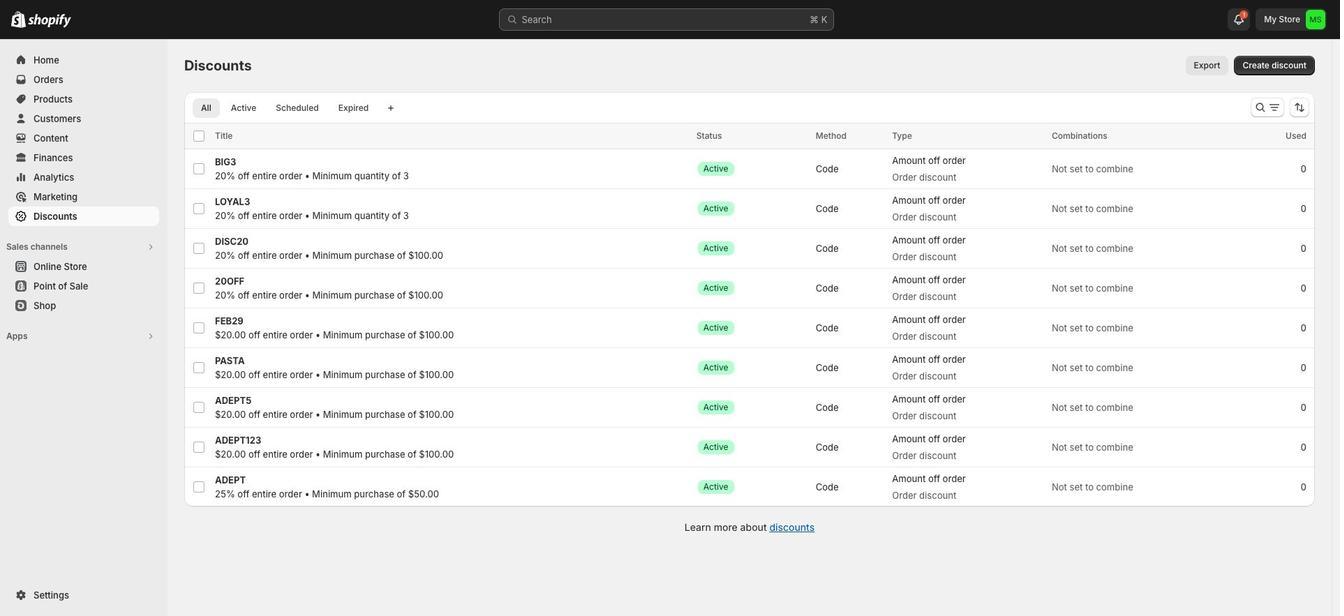 Task type: locate. For each thing, give the bounding box(es) containing it.
tab list
[[190, 98, 380, 118]]

my store image
[[1306, 10, 1326, 29]]

shopify image
[[11, 11, 26, 28]]



Task type: vqa. For each thing, say whether or not it's contained in the screenshot.
My Store IMAGE
yes



Task type: describe. For each thing, give the bounding box(es) containing it.
shopify image
[[28, 14, 71, 28]]



